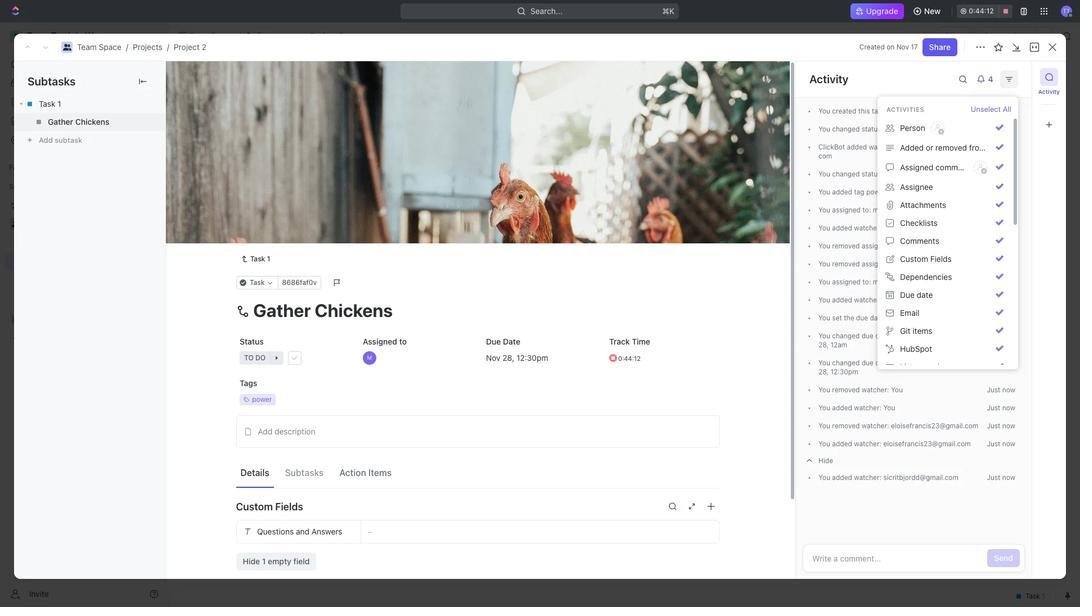 Task type: describe. For each thing, give the bounding box(es) containing it.
0:44:12 button
[[957, 5, 1013, 18]]

changed status from for 55 mins
[[831, 170, 900, 178]]

from down task
[[883, 125, 898, 133]]

details
[[241, 468, 269, 478]]

due for due date
[[486, 337, 501, 347]]

watcher: down you added watcher: eloisefrancis23@gmail.com
[[854, 474, 882, 482]]

checklists button
[[882, 214, 1008, 232]]

inbox link
[[5, 74, 163, 92]]

28 down 'hubspot'
[[923, 359, 931, 367]]

git items
[[900, 326, 933, 336]]

added watcher:
[[845, 143, 898, 151]]

added
[[900, 143, 924, 152]]

list link
[[251, 101, 266, 117]]

2 vertical spatial add task button
[[222, 233, 265, 246]]

set
[[832, 314, 842, 322]]

dashboards
[[27, 116, 71, 125]]

home
[[27, 59, 49, 68]]

clickbot
[[819, 143, 845, 151]]

28 left 12
[[819, 341, 827, 349]]

4 mins
[[994, 332, 1016, 340]]

1 vertical spatial project
[[174, 42, 200, 52]]

now for you added watcher: sicritbjordd@gmail.com
[[1003, 474, 1016, 482]]

0 vertical spatial due
[[856, 314, 868, 322]]

team for team space / projects / project 2
[[77, 42, 97, 52]]

empty
[[268, 557, 291, 567]]

hide inside hide button
[[584, 132, 599, 140]]

created on nov 17
[[860, 43, 918, 51]]

1 vertical spatial add task
[[302, 159, 332, 167]]

upgrade
[[866, 6, 899, 16]]

added or removed from list button
[[882, 139, 1008, 157]]

time
[[632, 337, 650, 347]]

complete
[[909, 170, 939, 178]]

action
[[340, 468, 366, 478]]

dependencies button
[[882, 268, 1008, 286]]

gather chickens
[[48, 117, 109, 127]]

1 assignee: from the top
[[862, 242, 892, 250]]

space for team space
[[211, 31, 233, 41]]

1 horizontal spatial project 2
[[310, 31, 344, 41]]

added or removed from list
[[900, 143, 1002, 152]]

team space
[[189, 31, 233, 41]]

12 mins from the top
[[1001, 314, 1016, 322]]

share button right 17
[[923, 38, 958, 56]]

0 vertical spatial task 1 link
[[14, 95, 165, 113]]

1 horizontal spatial project 2 link
[[296, 29, 347, 43]]

mariaaawilliams@gmail.com up checklists at the top right of page
[[873, 206, 962, 214]]

1 56 mins from the top
[[990, 107, 1016, 115]]

hubspot
[[900, 344, 932, 354]]

just now for you removed watcher: eloisefrancis23@gmail.com
[[987, 422, 1016, 430]]

mariaaawilliams@gmail.com up "comments"
[[884, 224, 973, 232]]

chickens
[[75, 117, 109, 127]]

0 horizontal spatial to do
[[924, 125, 944, 133]]

hide inside hide dropdown button
[[819, 457, 833, 465]]

1 you removed assignee: mariaaawilliams@gmail.com from the top
[[819, 242, 983, 250]]

you set the due date to nov 28
[[819, 314, 917, 322]]

1 horizontal spatial to do
[[956, 170, 977, 178]]

calendar
[[287, 104, 321, 113]]

assigned for 10 mins
[[832, 206, 861, 214]]

28 up the git items
[[909, 314, 917, 322]]

list for list moved
[[900, 362, 913, 372]]

1 56 from the top
[[990, 107, 999, 115]]

add task for bottom add task button
[[227, 234, 260, 244]]

send button
[[988, 550, 1020, 568]]

1 10 mins from the top
[[991, 206, 1016, 214]]

inbox
[[27, 78, 47, 87]]

6 for you assigned to: mariaaawilliams@gmail.com
[[995, 278, 999, 286]]

eloisefrancis23@gmail.com for you removed watcher: eloisefrancis23@gmail.com
[[891, 422, 979, 430]]

1 button for 2
[[253, 214, 269, 226]]

, for , 12:30 pm
[[827, 368, 829, 376]]

changed status from for 56 mins
[[831, 125, 900, 133]]

12
[[831, 341, 838, 349]]

watcher: down you removed watcher: you at the bottom of page
[[854, 404, 882, 412]]

checklists
[[900, 218, 938, 228]]

subtasks inside button
[[285, 468, 324, 478]]

you added watcher: eloisefrancis23@gmail.com
[[819, 440, 971, 449]]

assigned comments
[[900, 163, 974, 172]]

1 vertical spatial task 1 link
[[236, 253, 275, 266]]

customize
[[985, 104, 1024, 113]]

5 mins
[[995, 314, 1016, 322]]

track
[[609, 337, 630, 347]]

watcher: down you removed watcher: eloisefrancis23@gmail.com
[[854, 440, 882, 449]]

2 changed from the top
[[832, 170, 860, 178]]

you added watcher: sicritbjordd@gmail.com
[[819, 474, 959, 482]]

you created this task
[[819, 107, 886, 115]]

space for team space / projects / project 2
[[99, 42, 121, 52]]

custom inside dropdown button
[[236, 501, 273, 513]]

activities
[[887, 106, 925, 113]]

0 vertical spatial share
[[945, 31, 966, 41]]

assigned for assigned to
[[363, 337, 397, 347]]

comments
[[936, 163, 974, 172]]

activity inside task sidebar navigation tab list
[[1039, 88, 1060, 95]]

56 mins for added watcher:
[[990, 143, 1016, 151]]

favorites button
[[5, 161, 43, 174]]

automations
[[984, 31, 1031, 41]]

just now for you added watcher: eloisefrancis23@gmail.com
[[987, 440, 1016, 449]]

removed down you added watcher: you
[[832, 422, 860, 430]]

8686faf0v
[[282, 279, 317, 287]]

comments button
[[882, 232, 1008, 250]]

list for list
[[253, 104, 266, 113]]

28 left 12:30
[[819, 368, 827, 376]]

created
[[832, 107, 857, 115]]

git items button
[[882, 322, 1008, 340]]

now for you added watcher: eloisefrancis23@gmail.com
[[1003, 440, 1016, 449]]

44 mins
[[990, 188, 1016, 196]]

date up you removed watcher: you at the bottom of page
[[876, 359, 890, 367]]

12:30
[[831, 368, 849, 376]]

created
[[860, 43, 885, 51]]

sicritbjordd@gmail.com
[[884, 474, 959, 482]]

0:44:12
[[969, 7, 994, 15]]

board link
[[208, 101, 232, 117]]

add down calendar link
[[302, 159, 315, 167]]

changed due date from nov 28 to for , 12:30 pm
[[831, 359, 942, 367]]

action items
[[340, 468, 392, 478]]

due date button
[[882, 286, 1008, 304]]

hide 1 empty field
[[243, 557, 310, 567]]

team for team space
[[189, 31, 209, 41]]

mariaaawilliams@gmail.com up due date
[[873, 278, 962, 286]]

1 vertical spatial user group image
[[63, 44, 71, 51]]

4 changed from the top
[[832, 359, 860, 367]]

nov down 'hubspot'
[[908, 359, 921, 367]]

eloisefrancis23@gmail.com for you added watcher: eloisefrancis23@gmail.com
[[884, 440, 971, 449]]

1 vertical spatial project 2
[[195, 67, 262, 86]]

just for you added watcher: you
[[987, 404, 1001, 412]]

1 horizontal spatial projects
[[257, 31, 287, 41]]

3 changed from the top
[[832, 332, 860, 340]]

1 horizontal spatial team space link
[[175, 29, 236, 43]]

questions
[[257, 527, 294, 537]]

mariaaawilliams@gmail.com up the email
[[884, 296, 973, 304]]

11 mins from the top
[[1001, 296, 1016, 304]]

you added watcher: mariaaawilliams@gmail.com for 10 mins
[[819, 224, 973, 232]]

pm
[[849, 368, 859, 376]]

in progress
[[209, 159, 254, 167]]

nov 28 for am
[[819, 332, 954, 349]]

2 horizontal spatial task 1
[[250, 255, 270, 263]]

to: for 10 mins
[[863, 206, 871, 214]]

4
[[994, 332, 999, 340]]

mariaaawilliams@gmail.com down checklists button
[[894, 242, 983, 250]]

moved
[[916, 362, 940, 372]]

28 up 'hubspot'
[[923, 332, 931, 340]]

1 horizontal spatial projects link
[[243, 29, 290, 43]]

you assigned to: mariaaawilliams@gmail.com for 10 mins
[[819, 206, 962, 214]]

0 horizontal spatial projects link
[[133, 42, 163, 52]]

6 mins for you added watcher: mariaaawilliams@gmail.com
[[995, 296, 1016, 304]]

items
[[369, 468, 392, 478]]

6 mins from the top
[[1001, 206, 1016, 214]]

nov up 'hubspot'
[[908, 332, 921, 340]]

unselect
[[971, 105, 1001, 114]]

just for you added watcher: eloisefrancis23@gmail.com
[[987, 440, 1001, 449]]

removed down , 12:30 pm
[[832, 386, 860, 394]]

0 horizontal spatial subtasks
[[28, 75, 76, 88]]

changed due date from nov 28 to for , 12 am
[[831, 332, 942, 340]]

just now for you removed watcher: you
[[987, 386, 1016, 394]]

unselect all
[[971, 105, 1012, 114]]

or
[[926, 143, 934, 152]]

9 mins from the top
[[1001, 260, 1016, 268]]

⌘k
[[663, 6, 675, 16]]

attachments
[[900, 200, 947, 210]]

task
[[872, 107, 886, 115]]

13 mins from the top
[[1001, 332, 1016, 340]]

attachments button
[[882, 196, 1008, 214]]

2 mins
[[995, 359, 1016, 367]]

date down you set the due date to nov 28
[[876, 332, 890, 340]]

1 button for 1
[[252, 195, 268, 206]]

from up power
[[883, 170, 898, 178]]

watcher: down you added watcher: you
[[862, 422, 889, 430]]

gather chickens link
[[14, 113, 165, 131]]

0 vertical spatial do
[[935, 125, 944, 133]]

1 horizontal spatial task 1
[[227, 196, 250, 205]]

2 vertical spatial project
[[195, 67, 246, 86]]

custom inside button
[[900, 254, 929, 264]]

customize button
[[970, 101, 1028, 117]]

complete to
[[907, 170, 950, 178]]

add description button
[[240, 423, 716, 441]]

new button
[[909, 2, 948, 20]]

docs link
[[5, 93, 163, 111]]

4 10 mins from the top
[[991, 260, 1016, 268]]



Task type: vqa. For each thing, say whether or not it's contained in the screenshot.
Space LINK to the left
no



Task type: locate. For each thing, give the bounding box(es) containing it.
nov 28 up you removed watcher: you at the bottom of page
[[819, 359, 954, 376]]

track time
[[609, 337, 650, 347]]

1 10 from the top
[[991, 206, 999, 214]]

add left description
[[258, 427, 273, 437]]

eloisefrancis23@gmail. com
[[819, 143, 976, 160]]

home link
[[5, 55, 163, 73]]

1 status from the top
[[862, 125, 882, 133]]

0 vertical spatial task 1
[[39, 99, 61, 109]]

changed up , 12:30 pm
[[832, 359, 860, 367]]

status up power
[[862, 170, 882, 178]]

add task for topmost add task button
[[999, 72, 1033, 82]]

8 mins from the top
[[1001, 242, 1016, 250]]

0 vertical spatial fields
[[931, 254, 952, 264]]

you added watcher: mariaaawilliams@gmail.com up the email
[[819, 296, 973, 304]]

to: for 6 mins
[[863, 278, 871, 286]]

0 horizontal spatial user group image
[[63, 44, 71, 51]]

0 vertical spatial activity
[[810, 73, 849, 86]]

assigned to
[[363, 337, 407, 347]]

details button
[[236, 463, 274, 483]]

add task button up all
[[992, 68, 1040, 86]]

to do left 55
[[956, 170, 977, 178]]

tree
[[5, 196, 163, 348]]

assignee: up you set the due date to nov 28
[[862, 260, 892, 268]]

0 horizontal spatial fields
[[275, 501, 303, 513]]

7 mins from the top
[[1001, 224, 1016, 232]]

0 vertical spatial eloisefrancis23@gmail.com
[[891, 422, 979, 430]]

2 vertical spatial list
[[900, 362, 913, 372]]

2 you assigned to: mariaaawilliams@gmail.com from the top
[[819, 278, 962, 286]]

, for , 12 am
[[827, 341, 829, 349]]

mariaaawilliams@gmail.com up 'dependencies'
[[894, 260, 983, 268]]

2 6 from the top
[[995, 296, 999, 304]]

1 you assigned to: mariaaawilliams@gmail.com from the top
[[819, 206, 962, 214]]

add task down calendar
[[302, 159, 332, 167]]

task 1 down the task 2
[[250, 255, 270, 263]]

1 horizontal spatial assigned
[[900, 163, 934, 172]]

0 vertical spatial user group image
[[179, 33, 186, 39]]

share down new button
[[945, 31, 966, 41]]

2 6 mins from the top
[[995, 296, 1016, 304]]

4 now from the top
[[1003, 440, 1016, 449]]

custom fields up 'dependencies'
[[900, 254, 952, 264]]

nov
[[897, 43, 909, 51], [895, 314, 907, 322], [908, 332, 921, 340], [942, 332, 954, 340], [908, 359, 921, 367], [942, 359, 954, 367]]

2 vertical spatial due
[[862, 359, 874, 367]]

0 vertical spatial 56
[[990, 107, 999, 115]]

this
[[859, 107, 870, 115]]

2 now from the top
[[1003, 404, 1016, 412]]

assigned comments button
[[882, 157, 1008, 178]]

0 vertical spatial space
[[211, 31, 233, 41]]

, left 12
[[827, 341, 829, 349]]

6 mins for you assigned to: mariaaawilliams@gmail.com
[[995, 278, 1016, 286]]

now for you added watcher: you
[[1003, 404, 1016, 412]]

due right the
[[856, 314, 868, 322]]

1 vertical spatial subtasks
[[285, 468, 324, 478]]

removed up comments at right top
[[936, 143, 967, 152]]

now for you removed watcher: eloisefrancis23@gmail.com
[[1003, 422, 1016, 430]]

0 horizontal spatial add task
[[227, 234, 260, 244]]

55
[[990, 170, 999, 178]]

nov down email button
[[942, 332, 954, 340]]

due for due date
[[900, 290, 915, 300]]

assignee button
[[882, 178, 1008, 196]]

1 just from the top
[[987, 386, 1001, 394]]

1 vertical spatial assigned
[[832, 278, 861, 286]]

custom fields inside custom fields dropdown button
[[236, 501, 303, 513]]

14 mins from the top
[[1001, 359, 1016, 367]]

0 vertical spatial nov 28
[[819, 332, 954, 349]]

1 vertical spatial assigned
[[363, 337, 397, 347]]

0 vertical spatial status
[[862, 125, 882, 133]]

removed inside button
[[936, 143, 967, 152]]

watcher:
[[869, 143, 897, 151], [854, 224, 882, 232], [854, 296, 882, 304], [862, 386, 889, 394], [854, 404, 882, 412], [862, 422, 889, 430], [854, 440, 882, 449], [854, 474, 882, 482]]

1 changed status from from the top
[[831, 125, 900, 133]]

you removed assignee: mariaaawilliams@gmail.com up 'dependencies'
[[819, 260, 983, 268]]

4 just now from the top
[[987, 440, 1016, 449]]

task sidebar content section
[[796, 61, 1032, 580]]

1 changed from the top
[[832, 125, 860, 133]]

date down 'dependencies'
[[917, 290, 933, 300]]

just now for you added watcher: you
[[987, 404, 1016, 412]]

5
[[995, 314, 999, 322]]

2 56 from the top
[[990, 125, 999, 133]]

56 left all
[[990, 107, 999, 115]]

1 button
[[252, 195, 268, 206], [253, 214, 269, 226]]

1 to: from the top
[[863, 206, 871, 214]]

changed due date from nov 28 to down you set the due date to nov 28
[[831, 332, 942, 340]]

1 vertical spatial share
[[929, 42, 951, 52]]

watcher: up you added watcher: you
[[862, 386, 889, 394]]

56 mins for changed status from
[[990, 125, 1016, 133]]

just for you added watcher: sicritbjordd@gmail.com
[[987, 474, 1001, 482]]

0 horizontal spatial project 2 link
[[174, 42, 206, 52]]

2 vertical spatial hide
[[243, 557, 260, 567]]

changed status from down this at the top
[[831, 125, 900, 133]]

1 vertical spatial changed due date from nov 28 to
[[831, 359, 942, 367]]

nov 28 down you set the due date to nov 28
[[819, 332, 954, 349]]

custom fields element
[[236, 521, 720, 571]]

1 horizontal spatial activity
[[1039, 88, 1060, 95]]

4 10 from the top
[[991, 260, 999, 268]]

0 vertical spatial add task
[[999, 72, 1033, 82]]

1 vertical spatial you added watcher: mariaaawilliams@gmail.com
[[819, 296, 973, 304]]

just now
[[987, 386, 1016, 394], [987, 404, 1016, 412], [987, 422, 1016, 430], [987, 440, 1016, 449], [987, 474, 1016, 482]]

/
[[238, 31, 241, 41], [292, 31, 294, 41], [126, 42, 128, 52], [167, 42, 169, 52]]

0 horizontal spatial add task button
[[222, 233, 265, 246]]

3 56 mins from the top
[[990, 143, 1016, 151]]

just
[[987, 386, 1001, 394], [987, 404, 1001, 412], [987, 422, 1001, 430], [987, 440, 1001, 449], [987, 474, 1001, 482]]

0 vertical spatial 6
[[995, 278, 999, 286]]

add up customize
[[999, 72, 1014, 82]]

1 vertical spatial add task button
[[289, 156, 337, 170]]

date right the
[[870, 314, 884, 322]]

you added tag power
[[819, 188, 886, 196]]

1 vertical spatial 56
[[990, 125, 999, 133]]

share button down new
[[938, 27, 973, 45]]

task 1 up 'dashboards'
[[39, 99, 61, 109]]

task 1 link down the task 2
[[236, 253, 275, 266]]

comments
[[900, 236, 940, 246]]

and
[[296, 527, 309, 537]]

add inside button
[[258, 427, 273, 437]]

add task
[[999, 72, 1033, 82], [302, 159, 332, 167], [227, 234, 260, 244]]

3 10 from the top
[[991, 242, 999, 250]]

5 just now from the top
[[987, 474, 1016, 482]]

to do up eloisefrancis23@gmail.
[[924, 125, 944, 133]]

search...
[[531, 6, 563, 16]]

5 just from the top
[[987, 474, 1001, 482]]

, left 12:30
[[827, 368, 829, 376]]

just now for you added watcher: sicritbjordd@gmail.com
[[987, 474, 1016, 482]]

assigned for 6 mins
[[832, 278, 861, 286]]

3 mins from the top
[[1001, 143, 1016, 151]]

dependencies
[[900, 272, 952, 282]]

2 inside "task sidebar content" section
[[995, 359, 999, 367]]

1 nov 28 from the top
[[819, 332, 954, 349]]

person button
[[882, 118, 1008, 139]]

nov left 17
[[897, 43, 909, 51]]

date
[[503, 337, 520, 347]]

task
[[1016, 72, 1033, 82], [39, 99, 55, 109], [317, 159, 332, 167], [227, 196, 244, 205], [227, 215, 244, 225], [243, 234, 260, 244], [250, 255, 265, 263]]

you added watcher: mariaaawilliams@gmail.com up "comments"
[[819, 224, 973, 232]]

1 horizontal spatial add task
[[302, 159, 332, 167]]

3 10 mins from the top
[[991, 242, 1016, 250]]

2 changed status from from the top
[[831, 170, 900, 178]]

team space / projects / project 2
[[77, 42, 206, 52]]

answers
[[311, 527, 342, 537]]

add task up all
[[999, 72, 1033, 82]]

2 vertical spatial add task
[[227, 234, 260, 244]]

status for 56
[[862, 125, 882, 133]]

3 just now from the top
[[987, 422, 1016, 430]]

to: up you set the due date to nov 28
[[863, 278, 871, 286]]

2 to: from the top
[[863, 278, 871, 286]]

56 down unselect all at top
[[990, 125, 999, 133]]

1 vertical spatial do
[[968, 170, 977, 178]]

1 vertical spatial custom
[[236, 501, 273, 513]]

to: down tag
[[863, 206, 871, 214]]

add task down the task 2
[[227, 234, 260, 244]]

board
[[210, 104, 232, 113]]

0 horizontal spatial team space link
[[77, 42, 121, 52]]

56 for changed status from
[[990, 125, 999, 133]]

1 vertical spatial 6 mins
[[995, 296, 1016, 304]]

person
[[900, 123, 926, 133]]

1 horizontal spatial do
[[968, 170, 977, 178]]

0 vertical spatial due
[[900, 290, 915, 300]]

1 horizontal spatial due
[[900, 290, 915, 300]]

10 mins from the top
[[1001, 278, 1016, 286]]

user group image left team space
[[179, 33, 186, 39]]

changed up you added tag power
[[832, 170, 860, 178]]

com
[[819, 143, 976, 160]]

0 horizontal spatial hide
[[243, 557, 260, 567]]

subtasks down description
[[285, 468, 324, 478]]

1 6 from the top
[[995, 278, 999, 286]]

due inside button
[[900, 290, 915, 300]]

field
[[293, 557, 310, 567]]

status up added watcher: in the right top of the page
[[862, 125, 882, 133]]

add task button down the task 2
[[222, 233, 265, 246]]

custom fields up questions
[[236, 501, 303, 513]]

the
[[844, 314, 855, 322]]

tags
[[239, 379, 257, 388]]

6 for you added watcher: mariaaawilliams@gmail.com
[[995, 296, 999, 304]]

1 just now from the top
[[987, 386, 1016, 394]]

custom fields button
[[882, 250, 1008, 268]]

questions and answers
[[257, 527, 342, 537]]

add down the task 2
[[227, 234, 241, 244]]

2 10 mins from the top
[[991, 224, 1016, 232]]

fields down comments "button"
[[931, 254, 952, 264]]

list right the 'board'
[[253, 104, 266, 113]]

2 assigned from the top
[[832, 278, 861, 286]]

0 horizontal spatial due
[[486, 337, 501, 347]]

2 just now from the top
[[987, 404, 1016, 412]]

0 vertical spatial team
[[189, 31, 209, 41]]

0 horizontal spatial task 1
[[39, 99, 61, 109]]

changed due date from nov 28 to down 'hubspot'
[[831, 359, 942, 367]]

gantt link
[[380, 101, 403, 117]]

gather
[[48, 117, 73, 127]]

1 vertical spatial custom fields
[[236, 501, 303, 513]]

due
[[900, 290, 915, 300], [486, 337, 501, 347]]

assigned down you added tag power
[[832, 206, 861, 214]]

date inside button
[[917, 290, 933, 300]]

2 changed due date from nov 28 to from the top
[[831, 359, 942, 367]]

changed down created at the top right of the page
[[832, 125, 860, 133]]

sidebar navigation
[[0, 23, 168, 608]]

assigned inside button
[[900, 163, 934, 172]]

search button
[[887, 101, 931, 117]]

assignees
[[469, 132, 502, 140]]

share right 17
[[929, 42, 951, 52]]

add task button
[[992, 68, 1040, 86], [289, 156, 337, 170], [222, 233, 265, 246]]

due up you removed watcher: you at the bottom of page
[[862, 359, 874, 367]]

55 mins
[[990, 170, 1016, 178]]

list inside added or removed from list button
[[989, 143, 1002, 152]]

0 vertical spatial ,
[[827, 341, 829, 349]]

from inside button
[[970, 143, 986, 152]]

, 12 am
[[827, 341, 848, 349]]

4 just from the top
[[987, 440, 1001, 449]]

0 vertical spatial changed status from
[[831, 125, 900, 133]]

gantt
[[382, 104, 403, 113]]

2 horizontal spatial hide
[[819, 457, 833, 465]]

you assigned to: mariaaawilliams@gmail.com
[[819, 206, 962, 214], [819, 278, 962, 286]]

spaces
[[9, 182, 33, 191]]

just for you removed watcher: eloisefrancis23@gmail.com
[[987, 422, 1001, 430]]

progress
[[218, 159, 254, 167]]

custom down "comments"
[[900, 254, 929, 264]]

custom fields button
[[236, 494, 720, 521]]

0 vertical spatial 56 mins
[[990, 107, 1016, 115]]

1 , from the top
[[827, 341, 829, 349]]

1 assigned from the top
[[832, 206, 861, 214]]

do
[[935, 125, 944, 133], [968, 170, 977, 178]]

56 for added watcher:
[[990, 143, 999, 151]]

custom up questions
[[236, 501, 273, 513]]

due date
[[486, 337, 520, 347]]

subtasks down home on the top of page
[[28, 75, 76, 88]]

removed down you added tag power
[[832, 242, 860, 250]]

1 horizontal spatial fields
[[931, 254, 952, 264]]

3 56 from the top
[[990, 143, 999, 151]]

5 now from the top
[[1003, 474, 1016, 482]]

0 horizontal spatial projects
[[133, 42, 163, 52]]

user group image inside team space link
[[179, 33, 186, 39]]

invite
[[29, 589, 49, 599]]

due for am
[[862, 332, 874, 340]]

1 horizontal spatial user group image
[[179, 33, 186, 39]]

project
[[310, 31, 337, 41], [174, 42, 200, 52], [195, 67, 246, 86]]

from up 'hubspot'
[[892, 332, 907, 340]]

1 horizontal spatial add task button
[[289, 156, 337, 170]]

1 horizontal spatial list
[[900, 362, 913, 372]]

1 vertical spatial ,
[[827, 368, 829, 376]]

assignee: left "comments"
[[862, 242, 892, 250]]

1 vertical spatial task 1
[[227, 196, 250, 205]]

0 vertical spatial projects
[[257, 31, 287, 41]]

you assigned to: mariaaawilliams@gmail.com down power
[[819, 206, 962, 214]]

due for pm
[[862, 359, 874, 367]]

from up comments at right top
[[970, 143, 986, 152]]

2 assignee: from the top
[[862, 260, 892, 268]]

0 vertical spatial 1 button
[[252, 195, 268, 206]]

assigned
[[832, 206, 861, 214], [832, 278, 861, 286]]

search
[[902, 104, 928, 113]]

activity inside "task sidebar content" section
[[810, 73, 849, 86]]

add task button down calendar link
[[289, 156, 337, 170]]

new
[[924, 6, 941, 16]]

eloisefrancis23@gmail.com
[[891, 422, 979, 430], [884, 440, 971, 449]]

1 horizontal spatial team
[[189, 31, 209, 41]]

do up eloisefrancis23@gmail.
[[935, 125, 944, 133]]

0 vertical spatial custom fields
[[900, 254, 952, 264]]

2 just from the top
[[987, 404, 1001, 412]]

user group image up the home link on the left top of page
[[63, 44, 71, 51]]

hide inside custom fields element
[[243, 557, 260, 567]]

1 vertical spatial to:
[[863, 278, 871, 286]]

list inside list link
[[253, 104, 266, 113]]

0 horizontal spatial custom
[[236, 501, 273, 513]]

nov 28 for pm
[[819, 359, 954, 376]]

watcher: down power
[[854, 224, 882, 232]]

1 vertical spatial fields
[[275, 501, 303, 513]]

2 56 mins from the top
[[990, 125, 1016, 133]]

watcher: up you set the due date to nov 28
[[854, 296, 882, 304]]

2 mins from the top
[[1001, 125, 1016, 133]]

eloisefrancis23@gmail.
[[898, 143, 976, 151]]

1 vertical spatial you assigned to: mariaaawilliams@gmail.com
[[819, 278, 962, 286]]

4 mins from the top
[[1001, 170, 1016, 178]]

you assigned to: mariaaawilliams@gmail.com up due date
[[819, 278, 962, 286]]

list inside list moved button
[[900, 362, 913, 372]]

1 changed due date from nov 28 to from the top
[[831, 332, 942, 340]]

custom fields inside custom fields button
[[900, 254, 952, 264]]

task 1 link
[[14, 95, 165, 113], [236, 253, 275, 266]]

Edit task name text field
[[236, 300, 720, 321]]

2 you removed assignee: mariaaawilliams@gmail.com from the top
[[819, 260, 983, 268]]

0 vertical spatial list
[[253, 104, 266, 113]]

activity
[[810, 73, 849, 86], [1039, 88, 1060, 95]]

task 2
[[227, 215, 251, 225]]

changed up am
[[832, 332, 860, 340]]

assigned up the
[[832, 278, 861, 286]]

2 you added watcher: mariaaawilliams@gmail.com from the top
[[819, 296, 973, 304]]

task 1 up the task 2
[[227, 196, 250, 205]]

Search tasks... text field
[[940, 128, 1053, 145]]

calendar link
[[285, 101, 321, 117]]

now for you removed watcher: you
[[1003, 386, 1016, 394]]

2 horizontal spatial add task
[[999, 72, 1033, 82]]

table link
[[339, 101, 361, 117]]

list up 55
[[989, 143, 1002, 152]]

0 horizontal spatial do
[[935, 125, 944, 133]]

3 just from the top
[[987, 422, 1001, 430]]

1 vertical spatial projects
[[133, 42, 163, 52]]

list moved button
[[882, 358, 1008, 376]]

dashboards link
[[5, 112, 163, 130]]

due up the email
[[900, 290, 915, 300]]

am
[[838, 341, 848, 349]]

0 vertical spatial add task button
[[992, 68, 1040, 86]]

1 vertical spatial list
[[989, 143, 1002, 152]]

5 mins from the top
[[1001, 188, 1016, 196]]

assigned for assigned comments
[[900, 163, 934, 172]]

1 horizontal spatial hide
[[584, 132, 599, 140]]

you assigned to: mariaaawilliams@gmail.com for 6 mins
[[819, 278, 962, 286]]

favorites
[[9, 163, 39, 172]]

6
[[995, 278, 999, 286], [995, 296, 999, 304]]

watcher: left added
[[869, 143, 897, 151]]

custom
[[900, 254, 929, 264], [236, 501, 273, 513]]

1 vertical spatial 56 mins
[[990, 125, 1016, 133]]

removed up the
[[832, 260, 860, 268]]

do left 55
[[968, 170, 977, 178]]

2 horizontal spatial add task button
[[992, 68, 1040, 86]]

tag
[[854, 188, 865, 196]]

hubspot button
[[882, 340, 1008, 358]]

upgrade link
[[851, 3, 904, 19]]

fields inside dropdown button
[[275, 501, 303, 513]]

0 vertical spatial project
[[310, 31, 337, 41]]

1 mins from the top
[[1001, 107, 1016, 115]]

project 2 link
[[296, 29, 347, 43], [174, 42, 206, 52]]

nov down hubspot button
[[942, 359, 954, 367]]

tree inside sidebar navigation
[[5, 196, 163, 348]]

user group image
[[179, 33, 186, 39], [63, 44, 71, 51]]

1 inside custom fields element
[[262, 557, 266, 567]]

0 vertical spatial assigned
[[832, 206, 861, 214]]

0 vertical spatial custom
[[900, 254, 929, 264]]

2 10 from the top
[[991, 224, 999, 232]]

1 vertical spatial hide
[[819, 457, 833, 465]]

0 vertical spatial you added watcher: mariaaawilliams@gmail.com
[[819, 224, 973, 232]]

1 vertical spatial activity
[[1039, 88, 1060, 95]]

2 vertical spatial 56
[[990, 143, 999, 151]]

space inside team space link
[[211, 31, 233, 41]]

task sidebar navigation tab list
[[1037, 68, 1062, 134]]

send
[[994, 554, 1013, 563]]

3 now from the top
[[1003, 422, 1016, 430]]

git
[[900, 326, 911, 336]]

user group image
[[12, 221, 20, 227]]

, 12:30 pm
[[827, 368, 859, 376]]

1 you added watcher: mariaaawilliams@gmail.com from the top
[[819, 224, 973, 232]]

list down 'hubspot'
[[900, 362, 913, 372]]

you added watcher: mariaaawilliams@gmail.com for 6 mins
[[819, 296, 973, 304]]

nov up git
[[895, 314, 907, 322]]

0 vertical spatial to:
[[863, 206, 871, 214]]

status for 55
[[862, 170, 882, 178]]

2 vertical spatial 56 mins
[[990, 143, 1016, 151]]

0 vertical spatial changed due date from nov 28 to
[[831, 332, 942, 340]]

just for you removed watcher: you
[[987, 386, 1001, 394]]

2 , from the top
[[827, 368, 829, 376]]

0 horizontal spatial task 1 link
[[14, 95, 165, 113]]

2 nov 28 from the top
[[819, 359, 954, 376]]

1 vertical spatial due
[[862, 332, 874, 340]]

fields inside button
[[931, 254, 952, 264]]

56 up 55
[[990, 143, 999, 151]]

1 now from the top
[[1003, 386, 1016, 394]]

10 mins
[[991, 206, 1016, 214], [991, 224, 1016, 232], [991, 242, 1016, 250], [991, 260, 1016, 268]]

from down 'hubspot'
[[892, 359, 907, 367]]

1 horizontal spatial subtasks
[[285, 468, 324, 478]]

automations button
[[978, 28, 1037, 44]]

1 6 mins from the top
[[995, 278, 1016, 286]]

2 status from the top
[[862, 170, 882, 178]]

task 1 link up chickens
[[14, 95, 165, 113]]

2 horizontal spatial list
[[989, 143, 1002, 152]]

0 vertical spatial subtasks
[[28, 75, 76, 88]]

you removed assignee: mariaaawilliams@gmail.com down checklists at the top right of page
[[819, 242, 983, 250]]

1 horizontal spatial custom
[[900, 254, 929, 264]]

0 horizontal spatial assigned
[[363, 337, 397, 347]]



